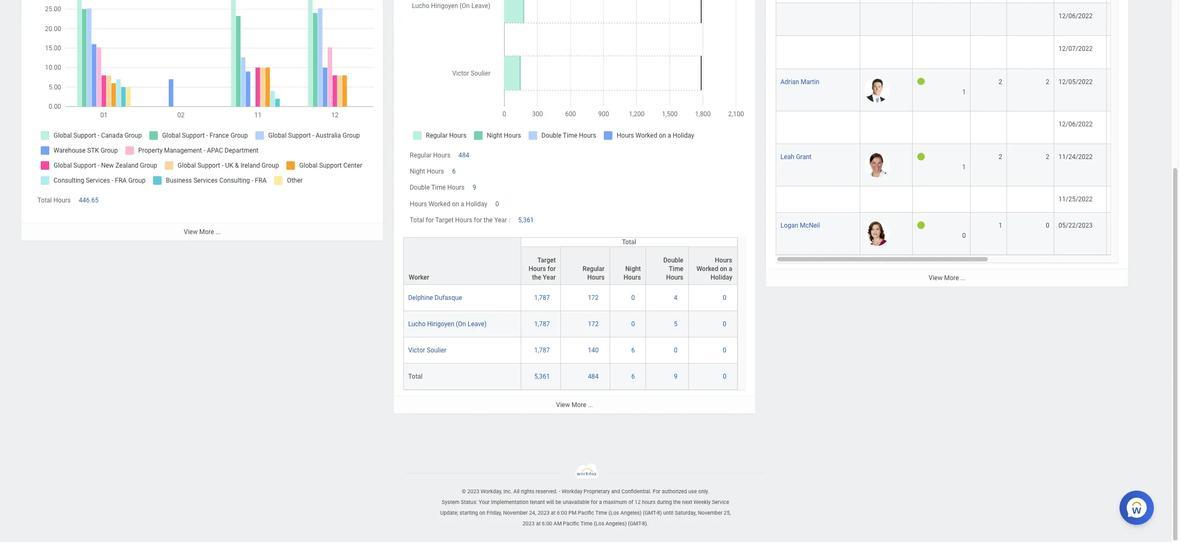 Task type: vqa. For each thing, say whether or not it's contained in the screenshot.


Task type: describe. For each thing, give the bounding box(es) containing it.
dufasque
[[435, 294, 462, 302]]

0 horizontal spatial 484 button
[[459, 151, 471, 160]]

row containing victor soulier
[[404, 338, 738, 364]]

0 vertical spatial (los
[[609, 510, 620, 516]]

140 button
[[588, 346, 601, 355]]

484 for rightmost 484 button
[[588, 373, 599, 381]]

lucho hirigoyen (on leave) link
[[408, 318, 487, 328]]

am
[[554, 521, 562, 527]]

more for overtime trending by month element
[[199, 228, 214, 236]]

2 vertical spatial 1
[[999, 222, 1003, 229]]

for
[[653, 489, 661, 495]]

0 horizontal spatial (los
[[594, 521, 605, 527]]

adrian martin link
[[781, 76, 820, 85]]

hours
[[642, 500, 656, 506]]

total button
[[521, 238, 738, 247]]

on inside popup button
[[720, 265, 728, 273]]

0 vertical spatial night hours
[[410, 168, 444, 175]]

total for total for target hours for the year :
[[410, 216, 424, 224]]

0 vertical spatial 6:00
[[557, 510, 568, 516]]

double inside popup button
[[664, 257, 684, 264]]

total for target hours for the year :
[[410, 216, 510, 224]]

total element
[[408, 371, 423, 381]]

1 november from the left
[[504, 510, 528, 516]]

on inside © 2023 workday, inc. all rights reserved. - workday proprietary and confidential. for authorized use only. system status: your implementation tenant will be unavailable for a maximum of 12 hours during the next weekly service update; starting on friday, november 24, 2023 at 6:00 pm pacific time (los angeles) (gmt-8) until saturday, november 25, 2023 at 6:00 am pacific time (los angeles) (gmt-8).
[[480, 510, 486, 516]]

view for overtime trending by month element
[[184, 228, 198, 236]]

for left ":"
[[474, 216, 482, 224]]

0 vertical spatial (gmt-
[[643, 510, 657, 516]]

1 horizontal spatial 9
[[674, 373, 678, 381]]

lucho hirigoyen (on leave)
[[408, 320, 487, 328]]

leah grant link
[[781, 151, 812, 161]]

double time hours inside popup button
[[664, 257, 684, 281]]

©
[[462, 489, 466, 495]]

0 vertical spatial angeles)
[[621, 510, 642, 516]]

2 up 11/25/2022 row
[[999, 153, 1003, 161]]

friday,
[[487, 510, 502, 516]]

1 for 11/24/2022
[[963, 163, 966, 171]]

11/24/2022
[[1059, 153, 1093, 161]]

1 vertical spatial 9 button
[[674, 372, 680, 381]]

1 vertical spatial 5,361 button
[[534, 372, 552, 381]]

be
[[556, 500, 562, 506]]

double time hours button
[[647, 247, 689, 285]]

1,787 for lucho hirigoyen (on leave)
[[534, 320, 550, 328]]

5 button
[[674, 320, 680, 329]]

victor soulier
[[408, 347, 447, 354]]

12/05/2022
[[1059, 78, 1093, 85]]

12/07/2022
[[1059, 45, 1093, 53]]

mcneil
[[800, 222, 820, 229]]

workday,
[[481, 489, 502, 495]]

employee's photo (adrian martin) image
[[865, 77, 890, 102]]

adrian martin
[[781, 78, 820, 85]]

hours worked on a holiday button
[[689, 247, 738, 285]]

the inside target hours for the year
[[532, 274, 542, 281]]

row containing logan mcneil
[[776, 213, 1180, 255]]

delphine
[[408, 294, 433, 302]]

total for total hours
[[38, 197, 52, 204]]

:
[[509, 216, 510, 224]]

martin
[[801, 78, 820, 85]]

0 vertical spatial hours worked on a holiday
[[410, 200, 488, 208]]

soulier
[[427, 347, 447, 354]]

172 button for 5
[[588, 320, 601, 329]]

© 2023 workday, inc. all rights reserved. - workday proprietary and confidential. for authorized use only. system status: your implementation tenant will be unavailable for a maximum of 12 hours during the next weekly service update; starting on friday, november 24, 2023 at 6:00 pm pacific time (los angeles) (gmt-8) until saturday, november 25, 2023 at 6:00 am pacific time (los angeles) (gmt-8).
[[440, 489, 731, 527]]

1 vertical spatial pacific
[[563, 521, 580, 527]]

2 left 11/24/2022 on the right top of the page
[[1046, 153, 1050, 161]]

employee absence scorecard [bradford factor] element
[[767, 0, 1180, 287]]

regular hours inside popup button
[[583, 265, 605, 281]]

worker button
[[404, 238, 521, 285]]

0 horizontal spatial regular hours
[[410, 152, 451, 159]]

view more ... link for employee absence scorecard [bradford factor] element
[[767, 269, 1129, 287]]

saturday,
[[675, 510, 697, 516]]

0 vertical spatial regular
[[410, 152, 432, 159]]

446.65 button
[[79, 196, 100, 205]]

workday
[[562, 489, 583, 495]]

1 12/06/2022 from the top
[[1059, 12, 1093, 20]]

pm
[[569, 510, 577, 516]]

leah
[[781, 153, 795, 161]]

1 vertical spatial angeles)
[[606, 521, 627, 527]]

proprietary
[[584, 489, 610, 495]]

night hours inside popup button
[[624, 265, 641, 281]]

unavailable
[[563, 500, 590, 506]]

1,787 button for victor soulier
[[534, 346, 552, 355]]

2 left 12/05/2022
[[1046, 78, 1050, 85]]

time down unavailable
[[581, 521, 593, 527]]

holiday inside hours worked on a holiday popup button
[[711, 274, 733, 281]]

0 horizontal spatial double time hours
[[410, 184, 465, 192]]

regular hours button
[[561, 247, 610, 285]]

2 12/06/2022 from the top
[[1059, 120, 1093, 128]]

0 horizontal spatial a
[[461, 200, 465, 208]]

... for employee absence scorecard [bradford factor] element
[[961, 274, 966, 282]]

and
[[612, 489, 621, 495]]

delphine dufasque
[[408, 294, 462, 302]]

5
[[674, 320, 678, 328]]

hirigoyen
[[427, 320, 455, 328]]

for inside target hours for the year
[[548, 265, 556, 273]]

time up total for target hours for the year :
[[432, 184, 446, 192]]

172 for 4
[[588, 294, 599, 302]]

2 november from the left
[[698, 510, 723, 516]]

time down maximum
[[596, 510, 608, 516]]

target hours for the year
[[529, 257, 556, 281]]

grant
[[796, 153, 812, 161]]

0 horizontal spatial 6:00
[[542, 521, 553, 527]]

0 vertical spatial 9
[[473, 184, 477, 192]]

only.
[[699, 489, 710, 495]]

for inside © 2023 workday, inc. all rights reserved. - workday proprietary and confidential. for authorized use only. system status: your implementation tenant will be unavailable for a maximum of 12 hours during the next weekly service update; starting on friday, november 24, 2023 at 6:00 pm pacific time (los angeles) (gmt-8) until saturday, november 25, 2023 at 6:00 am pacific time (los angeles) (gmt-8).
[[591, 500, 598, 506]]

for up worker popup button
[[426, 216, 434, 224]]

2 horizontal spatial 2023
[[538, 510, 550, 516]]

tenant
[[530, 500, 545, 506]]

12
[[635, 500, 641, 506]]

view more ... for overtime trending by month element
[[184, 228, 221, 236]]

view for employee absence scorecard [bradford factor] element
[[929, 274, 943, 282]]

0 horizontal spatial at
[[536, 521, 541, 527]]

your
[[479, 500, 490, 506]]

0 vertical spatial 5,361
[[518, 216, 534, 224]]

use
[[689, 489, 697, 495]]

maximum
[[604, 500, 628, 506]]

total inside popup button
[[622, 238, 637, 246]]

update;
[[440, 510, 459, 516]]

0 vertical spatial year
[[495, 216, 507, 224]]

24,
[[529, 510, 537, 516]]

authorized
[[662, 489, 687, 495]]

adrian
[[781, 78, 800, 85]]

0 vertical spatial worked
[[429, 200, 451, 208]]

140
[[588, 347, 599, 354]]

hours inside double time hours
[[666, 274, 684, 281]]

4 button
[[674, 294, 680, 302]]

system
[[442, 500, 460, 506]]

12/07/2022 row
[[776, 36, 1180, 69]]

hours inside overtime trending by month element
[[53, 197, 71, 204]]

status:
[[461, 500, 478, 506]]

of
[[629, 500, 634, 506]]

1,787 for victor soulier
[[534, 347, 550, 354]]

6 button for 1,787
[[632, 346, 637, 355]]

1 horizontal spatial 2023
[[523, 521, 535, 527]]

total for total element
[[408, 373, 423, 381]]

... for yearly hours workers summary element
[[588, 401, 593, 409]]

0 horizontal spatial 9 button
[[473, 184, 478, 192]]

0 vertical spatial 6 button
[[452, 167, 458, 176]]

inc.
[[504, 489, 512, 495]]

11/25/2022
[[1059, 196, 1093, 203]]

year inside target hours for the year
[[543, 274, 556, 281]]

-
[[559, 489, 561, 495]]

delphine dufasque link
[[408, 292, 462, 302]]

0 horizontal spatial the
[[484, 216, 493, 224]]

view for yearly hours workers summary element
[[556, 401, 570, 409]]

view more ... for employee absence scorecard [bradford factor] element
[[929, 274, 966, 282]]

more for yearly hours workers summary element
[[572, 401, 587, 409]]

logan mcneil
[[781, 222, 820, 229]]

yearly hours workers summary element
[[394, 0, 756, 414]]



Task type: locate. For each thing, give the bounding box(es) containing it.
1 vertical spatial 1
[[963, 163, 966, 171]]

6 button
[[452, 167, 458, 176], [632, 346, 637, 355], [632, 372, 637, 381]]

2
[[999, 78, 1003, 85], [1046, 78, 1050, 85], [999, 153, 1003, 161], [1046, 153, 1050, 161]]

1 horizontal spatial the
[[532, 274, 542, 281]]

1,787 button for delphine dufasque
[[534, 294, 552, 302]]

row containing delphine dufasque
[[404, 285, 738, 311]]

rights
[[521, 489, 535, 495]]

row containing target hours for the year
[[404, 247, 738, 285]]

484 for leftmost 484 button
[[459, 152, 470, 159]]

the left regular hours popup button
[[532, 274, 542, 281]]

2023 right '24,'
[[538, 510, 550, 516]]

1 vertical spatial view more ...
[[929, 274, 966, 282]]

1 vertical spatial 484 button
[[588, 372, 601, 381]]

will
[[547, 500, 555, 506]]

hours worked on a holiday up total for target hours for the year :
[[410, 200, 488, 208]]

view more ... for yearly hours workers summary element
[[556, 401, 593, 409]]

1 horizontal spatial 484 button
[[588, 372, 601, 381]]

(los
[[609, 510, 620, 516], [594, 521, 605, 527]]

1 horizontal spatial november
[[698, 510, 723, 516]]

view
[[184, 228, 198, 236], [929, 274, 943, 282], [556, 401, 570, 409]]

1 horizontal spatial view
[[556, 401, 570, 409]]

1 vertical spatial 12/06/2022
[[1059, 120, 1093, 128]]

worked
[[429, 200, 451, 208], [697, 265, 719, 273]]

the inside © 2023 workday, inc. all rights reserved. - workday proprietary and confidential. for authorized use only. system status: your implementation tenant will be unavailable for a maximum of 12 hours during the next weekly service update; starting on friday, november 24, 2023 at 6:00 pm pacific time (los angeles) (gmt-8) until saturday, november 25, 2023 at 6:00 am pacific time (los angeles) (gmt-8).
[[674, 500, 681, 506]]

double
[[410, 184, 430, 192], [664, 257, 684, 264]]

hours inside regular hours
[[588, 274, 605, 281]]

target up worker popup button
[[436, 216, 454, 224]]

1 horizontal spatial at
[[551, 510, 556, 516]]

double up total for target hours for the year :
[[410, 184, 430, 192]]

1 vertical spatial year
[[543, 274, 556, 281]]

target
[[436, 216, 454, 224], [538, 257, 556, 264]]

year left ":"
[[495, 216, 507, 224]]

6:00 left "am"
[[542, 521, 553, 527]]

1 horizontal spatial night
[[626, 265, 641, 273]]

0 horizontal spatial ...
[[216, 228, 221, 236]]

0 horizontal spatial regular
[[410, 152, 432, 159]]

view more ... link for overtime trending by month element
[[21, 223, 383, 241]]

1 vertical spatial (gmt-
[[628, 521, 643, 527]]

pacific
[[578, 510, 594, 516], [563, 521, 580, 527]]

view inside yearly hours workers summary element
[[556, 401, 570, 409]]

0 vertical spatial 12/06/2022
[[1059, 12, 1093, 20]]

view inside overtime trending by month element
[[184, 228, 198, 236]]

2 vertical spatial view
[[556, 401, 570, 409]]

2 12/06/2022 row from the top
[[776, 111, 1180, 144]]

double up 4
[[664, 257, 684, 264]]

year left regular hours popup button
[[543, 274, 556, 281]]

1 vertical spatial regular hours
[[583, 265, 605, 281]]

angeles)
[[621, 510, 642, 516], [606, 521, 627, 527]]

5,361
[[518, 216, 534, 224], [534, 373, 550, 381]]

1 horizontal spatial double
[[664, 257, 684, 264]]

until
[[664, 510, 674, 516]]

3 1,787 from the top
[[534, 347, 550, 354]]

1 vertical spatial a
[[729, 265, 733, 273]]

row containing lucho hirigoyen (on leave)
[[404, 311, 738, 338]]

12/06/2022 up 11/24/2022 on the right top of the page
[[1059, 120, 1093, 128]]

0 vertical spatial double time hours
[[410, 184, 465, 192]]

1 vertical spatial 12/06/2022 row
[[776, 111, 1180, 144]]

6:00
[[557, 510, 568, 516], [542, 521, 553, 527]]

time inside double time hours
[[669, 265, 684, 273]]

view more ... link for yearly hours workers summary element
[[394, 396, 756, 414]]

at
[[551, 510, 556, 516], [536, 521, 541, 527]]

1 vertical spatial the
[[532, 274, 542, 281]]

pacific right pm
[[578, 510, 594, 516]]

0 horizontal spatial 5,361
[[518, 216, 534, 224]]

2 horizontal spatial more
[[945, 274, 960, 282]]

1
[[963, 88, 966, 96], [963, 163, 966, 171], [999, 222, 1003, 229]]

1 vertical spatial night
[[626, 265, 641, 273]]

6 button for 5,361
[[632, 372, 637, 381]]

total
[[38, 197, 52, 204], [410, 216, 424, 224], [622, 238, 637, 246], [408, 373, 423, 381]]

2 down '12/07/2022' row
[[999, 78, 1003, 85]]

at down will
[[551, 510, 556, 516]]

more
[[199, 228, 214, 236], [945, 274, 960, 282], [572, 401, 587, 409]]

172
[[588, 294, 599, 302], [588, 320, 599, 328]]

172 button up 140
[[588, 320, 601, 329]]

worked up total for target hours for the year :
[[429, 200, 451, 208]]

1 horizontal spatial (gmt-
[[643, 510, 657, 516]]

2 1,787 from the top
[[534, 320, 550, 328]]

pacific down pm
[[563, 521, 580, 527]]

0 vertical spatial 6
[[452, 168, 456, 175]]

1 vertical spatial holiday
[[711, 274, 733, 281]]

1 horizontal spatial ...
[[588, 401, 593, 409]]

1 12/06/2022 row from the top
[[776, 3, 1180, 36]]

night inside popup button
[[626, 265, 641, 273]]

1 horizontal spatial view more ...
[[556, 401, 593, 409]]

1 down 11/25/2022 row
[[999, 222, 1003, 229]]

5,361 button
[[518, 216, 536, 224], [534, 372, 552, 381]]

view more ... inside employee absence scorecard [bradford factor] element
[[929, 274, 966, 282]]

confidential.
[[622, 489, 652, 495]]

6:00 left pm
[[557, 510, 568, 516]]

view more ...
[[184, 228, 221, 236], [929, 274, 966, 282], [556, 401, 593, 409]]

weekly
[[694, 500, 711, 506]]

11/25/2022 row
[[776, 186, 1180, 213]]

the left next
[[674, 500, 681, 506]]

... inside yearly hours workers summary element
[[588, 401, 593, 409]]

172 up 140
[[588, 320, 599, 328]]

1 horizontal spatial year
[[543, 274, 556, 281]]

during
[[657, 500, 672, 506]]

night hours
[[410, 168, 444, 175], [624, 265, 641, 281]]

0 vertical spatial 1,787 button
[[534, 294, 552, 302]]

night hours button
[[610, 247, 646, 285]]

reserved.
[[536, 489, 558, 495]]

1 vertical spatial 484
[[588, 373, 599, 381]]

double time hours up 4
[[664, 257, 684, 281]]

for down proprietary
[[591, 500, 598, 506]]

(gmt- down hours on the right bottom of the page
[[643, 510, 657, 516]]

double time hours up total for target hours for the year :
[[410, 184, 465, 192]]

12/06/2022 up 12/07/2022
[[1059, 12, 1093, 20]]

next
[[683, 500, 693, 506]]

1 down '12/07/2022' row
[[963, 88, 966, 96]]

target inside target hours for the year
[[538, 257, 556, 264]]

05/22/2023
[[1059, 222, 1093, 229]]

row containing adrian martin
[[776, 69, 1180, 111]]

1 horizontal spatial target
[[538, 257, 556, 264]]

logan
[[781, 222, 799, 229]]

446.65
[[79, 197, 99, 204]]

9 up total for target hours for the year :
[[473, 184, 477, 192]]

2 vertical spatial 1,787
[[534, 347, 550, 354]]

more for employee absence scorecard [bradford factor] element
[[945, 274, 960, 282]]

more inside employee absence scorecard [bradford factor] element
[[945, 274, 960, 282]]

november down weekly
[[698, 510, 723, 516]]

6
[[452, 168, 456, 175], [632, 347, 635, 354], [632, 373, 635, 381]]

0 horizontal spatial 2023
[[468, 489, 480, 495]]

2 172 button from the top
[[588, 320, 601, 329]]

hours
[[433, 152, 451, 159], [427, 168, 444, 175], [448, 184, 465, 192], [53, 197, 71, 204], [410, 200, 427, 208], [455, 216, 473, 224], [715, 257, 733, 264], [529, 265, 546, 273], [588, 274, 605, 281], [624, 274, 641, 281], [666, 274, 684, 281]]

4
[[674, 294, 678, 302]]

the
[[484, 216, 493, 224], [532, 274, 542, 281], [674, 500, 681, 506]]

regular inside popup button
[[583, 265, 605, 273]]

0 vertical spatial view more ...
[[184, 228, 221, 236]]

1 vertical spatial night hours
[[624, 265, 641, 281]]

1 horizontal spatial 484
[[588, 373, 599, 381]]

0 vertical spatial 1
[[963, 88, 966, 96]]

0 button
[[496, 200, 501, 208], [632, 294, 637, 302], [723, 294, 728, 302], [632, 320, 637, 329], [723, 320, 728, 329], [674, 346, 680, 355], [723, 346, 728, 355], [723, 372, 728, 381]]

row containing leah grant
[[776, 144, 1180, 186]]

angeles) down maximum
[[606, 521, 627, 527]]

0 vertical spatial 172 button
[[588, 294, 601, 302]]

0 horizontal spatial on
[[452, 200, 459, 208]]

6 for 1,787
[[632, 347, 635, 354]]

1 vertical spatial 172
[[588, 320, 599, 328]]

1,787 button for lucho hirigoyen (on leave)
[[534, 320, 552, 329]]

0 vertical spatial 2023
[[468, 489, 480, 495]]

victor soulier link
[[408, 345, 447, 354]]

8)
[[657, 510, 662, 516]]

1 horizontal spatial regular
[[583, 265, 605, 273]]

12/06/2022 row
[[776, 3, 1180, 36], [776, 111, 1180, 144]]

6 inside row
[[632, 347, 635, 354]]

2 vertical spatial 6 button
[[632, 372, 637, 381]]

regular hours
[[410, 152, 451, 159], [583, 265, 605, 281]]

0 vertical spatial a
[[461, 200, 465, 208]]

9 button down the 5 button
[[674, 372, 680, 381]]

6 for 5,361
[[632, 373, 635, 381]]

0 vertical spatial pacific
[[578, 510, 594, 516]]

172 for 5
[[588, 320, 599, 328]]

time
[[432, 184, 446, 192], [669, 265, 684, 273], [596, 510, 608, 516], [581, 521, 593, 527]]

overtime trending by month element
[[21, 0, 383, 241]]

(on
[[456, 320, 466, 328]]

172 down regular hours popup button
[[588, 294, 599, 302]]

0 horizontal spatial worked
[[429, 200, 451, 208]]

year
[[495, 216, 507, 224], [543, 274, 556, 281]]

2 horizontal spatial view more ... link
[[767, 269, 1129, 287]]

0 vertical spatial 5,361 button
[[518, 216, 536, 224]]

employee's photo (logan mcneil) image
[[865, 221, 890, 246]]

0 horizontal spatial (gmt-
[[628, 521, 643, 527]]

0 horizontal spatial holiday
[[466, 200, 488, 208]]

1 vertical spatial 172 button
[[588, 320, 601, 329]]

more inside overtime trending by month element
[[199, 228, 214, 236]]

... inside employee absence scorecard [bradford factor] element
[[961, 274, 966, 282]]

angeles) down of
[[621, 510, 642, 516]]

172 button for 4
[[588, 294, 601, 302]]

starting
[[460, 510, 478, 516]]

9 down the 5 button
[[674, 373, 678, 381]]

...
[[216, 228, 221, 236], [961, 274, 966, 282], [588, 401, 593, 409]]

2 1,787 button from the top
[[534, 320, 552, 329]]

1 horizontal spatial worked
[[697, 265, 719, 273]]

hours worked on a holiday inside popup button
[[697, 257, 733, 281]]

more inside yearly hours workers summary element
[[572, 401, 587, 409]]

for left regular hours popup button
[[548, 265, 556, 273]]

9 button up total for target hours for the year :
[[473, 184, 478, 192]]

cell
[[776, 0, 861, 3], [861, 0, 913, 3], [913, 0, 971, 3], [971, 0, 1008, 3], [1008, 0, 1055, 3], [1055, 0, 1107, 3], [1107, 0, 1133, 3], [776, 3, 861, 36], [861, 3, 913, 36], [913, 3, 971, 36], [971, 3, 1008, 36], [1008, 3, 1055, 36], [1107, 3, 1133, 36], [776, 36, 861, 69], [861, 36, 913, 69], [913, 36, 971, 69], [971, 36, 1008, 69], [1008, 36, 1055, 69], [1107, 36, 1133, 69], [1107, 69, 1133, 111], [776, 111, 861, 144], [861, 111, 913, 144], [913, 111, 971, 144], [971, 111, 1008, 144], [1008, 111, 1055, 144], [1107, 111, 1133, 144], [1107, 144, 1133, 186], [776, 186, 861, 213], [861, 186, 913, 213], [913, 186, 971, 213], [971, 186, 1008, 213], [1008, 186, 1055, 213], [1107, 186, 1133, 213], [1107, 213, 1133, 255]]

0 horizontal spatial view more ...
[[184, 228, 221, 236]]

victor
[[408, 347, 425, 354]]

view inside employee absence scorecard [bradford factor] element
[[929, 274, 943, 282]]

1 vertical spatial more
[[945, 274, 960, 282]]

2 horizontal spatial on
[[720, 265, 728, 273]]

total hours
[[38, 197, 71, 204]]

1 vertical spatial (los
[[594, 521, 605, 527]]

0 vertical spatial 12/06/2022 row
[[776, 3, 1180, 36]]

2 vertical spatial view more ... link
[[394, 396, 756, 414]]

0 vertical spatial holiday
[[466, 200, 488, 208]]

2 vertical spatial 1,787 button
[[534, 346, 552, 355]]

25,
[[724, 510, 731, 516]]

9 button
[[473, 184, 478, 192], [674, 372, 680, 381]]

1 horizontal spatial hours worked on a holiday
[[697, 257, 733, 281]]

2 172 from the top
[[588, 320, 599, 328]]

1 horizontal spatial holiday
[[711, 274, 733, 281]]

0 horizontal spatial target
[[436, 216, 454, 224]]

0 vertical spatial regular hours
[[410, 152, 451, 159]]

for
[[426, 216, 434, 224], [474, 216, 482, 224], [548, 265, 556, 273], [591, 500, 598, 506]]

worker
[[409, 274, 429, 281]]

service
[[712, 500, 730, 506]]

1 horizontal spatial double time hours
[[664, 257, 684, 281]]

time up 4
[[669, 265, 684, 273]]

lucho
[[408, 320, 426, 328]]

footer
[[0, 464, 1172, 530]]

0 vertical spatial more
[[199, 228, 214, 236]]

worked inside hours worked on a holiday
[[697, 265, 719, 273]]

hours inside target hours for the year
[[529, 265, 546, 273]]

logan mcneil link
[[781, 220, 820, 229]]

1 horizontal spatial (los
[[609, 510, 620, 516]]

0 horizontal spatial more
[[199, 228, 214, 236]]

1,787 button
[[534, 294, 552, 302], [534, 320, 552, 329], [534, 346, 552, 355]]

target left regular hours popup button
[[538, 257, 556, 264]]

a inside hours worked on a holiday
[[729, 265, 733, 273]]

1 vertical spatial double
[[664, 257, 684, 264]]

1 vertical spatial 5,361
[[534, 373, 550, 381]]

1 172 from the top
[[588, 294, 599, 302]]

(gmt- down the 12
[[628, 521, 643, 527]]

1 172 button from the top
[[588, 294, 601, 302]]

implementation
[[491, 500, 529, 506]]

2 vertical spatial 2023
[[523, 521, 535, 527]]

leave)
[[468, 320, 487, 328]]

1 horizontal spatial more
[[572, 401, 587, 409]]

(gmt-
[[643, 510, 657, 516], [628, 521, 643, 527]]

1 1,787 from the top
[[534, 294, 550, 302]]

9
[[473, 184, 477, 192], [674, 373, 678, 381]]

total inside overtime trending by month element
[[38, 197, 52, 204]]

0 horizontal spatial double
[[410, 184, 430, 192]]

2023 right ©
[[468, 489, 480, 495]]

view more ... link inside employee absence scorecard [bradford factor] element
[[767, 269, 1129, 287]]

1 horizontal spatial 5,361
[[534, 373, 550, 381]]

0 vertical spatial target
[[436, 216, 454, 224]]

a inside © 2023 workday, inc. all rights reserved. - workday proprietary and confidential. for authorized use only. system status: your implementation tenant will be unavailable for a maximum of 12 hours during the next weekly service update; starting on friday, november 24, 2023 at 6:00 pm pacific time (los angeles) (gmt-8) until saturday, november 25, 2023 at 6:00 am pacific time (los angeles) (gmt-8).
[[599, 500, 602, 506]]

3 1,787 button from the top
[[534, 346, 552, 355]]

... for overtime trending by month element
[[216, 228, 221, 236]]

172 button down regular hours popup button
[[588, 294, 601, 302]]

view more ... inside yearly hours workers summary element
[[556, 401, 593, 409]]

1 for 12/05/2022
[[963, 88, 966, 96]]

0 horizontal spatial view
[[184, 228, 198, 236]]

1 vertical spatial double time hours
[[664, 257, 684, 281]]

1,787 for delphine dufasque
[[534, 294, 550, 302]]

1 vertical spatial 2023
[[538, 510, 550, 516]]

all
[[514, 489, 520, 495]]

night
[[410, 168, 425, 175], [626, 265, 641, 273]]

... inside overtime trending by month element
[[216, 228, 221, 236]]

1 up 11/25/2022 row
[[963, 163, 966, 171]]

footer containing © 2023 workday, inc. all rights reserved. - workday proprietary and confidential. for authorized use only. system status: your implementation tenant will be unavailable for a maximum of 12 hours during the next weekly service update; starting on friday, november 24, 2023 at 6:00 pm pacific time (los angeles) (gmt-8) until saturday, november 25, 2023 at 6:00 am pacific time (los angeles) (gmt-8).
[[0, 464, 1172, 530]]

target hours for the year button
[[521, 247, 561, 285]]

0 vertical spatial night
[[410, 168, 425, 175]]

2 horizontal spatial the
[[674, 500, 681, 506]]

employee's photo (leah grant) image
[[865, 153, 890, 177]]

0 vertical spatial ...
[[216, 228, 221, 236]]

8).
[[643, 521, 649, 527]]

worked right double time hours popup button
[[697, 265, 719, 273]]

at down '24,'
[[536, 521, 541, 527]]

hours worked on a holiday right double time hours popup button
[[697, 257, 733, 281]]

view more ... inside overtime trending by month element
[[184, 228, 221, 236]]

november down implementation
[[504, 510, 528, 516]]

1 vertical spatial view more ... link
[[767, 269, 1129, 287]]

2 horizontal spatial ...
[[961, 274, 966, 282]]

0 horizontal spatial 484
[[459, 152, 470, 159]]

2 vertical spatial view more ...
[[556, 401, 593, 409]]

row
[[776, 0, 1180, 3], [776, 69, 1180, 111], [776, 144, 1180, 186], [776, 213, 1180, 255], [404, 237, 738, 285], [404, 247, 738, 285], [404, 285, 738, 311], [404, 311, 738, 338], [404, 338, 738, 364], [404, 364, 738, 390]]

on
[[452, 200, 459, 208], [720, 265, 728, 273], [480, 510, 486, 516]]

leah grant
[[781, 153, 812, 161]]

2023 down '24,'
[[523, 521, 535, 527]]

1 1,787 button from the top
[[534, 294, 552, 302]]

1 vertical spatial 9
[[674, 373, 678, 381]]

the left ":"
[[484, 216, 493, 224]]



